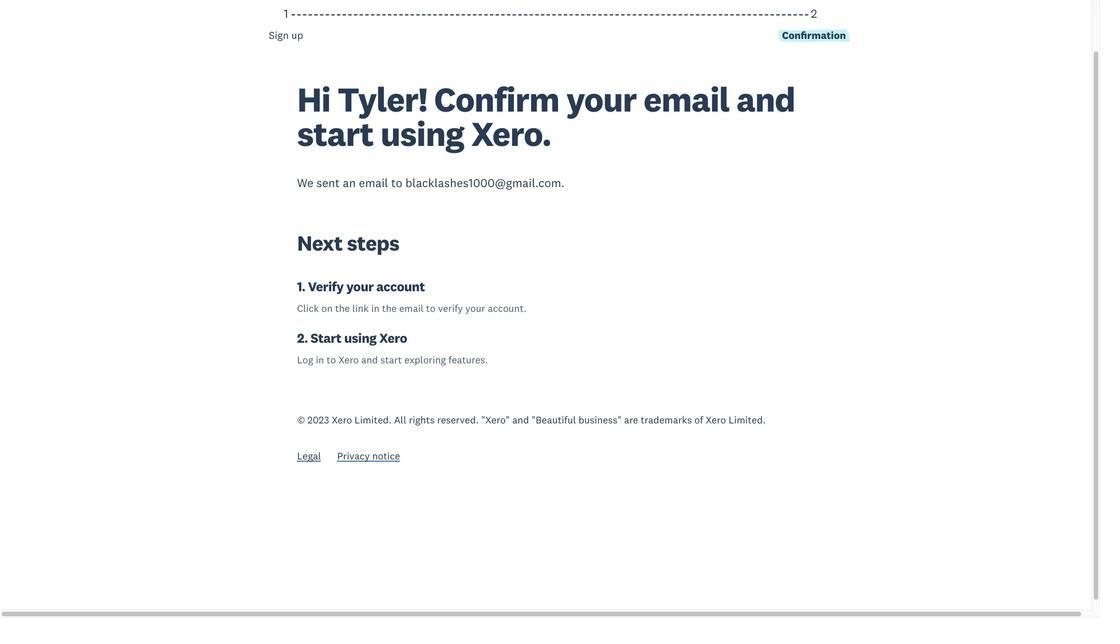 Task type: locate. For each thing, give the bounding box(es) containing it.
reserved.
[[437, 414, 479, 427]]

0 horizontal spatial using
[[344, 330, 377, 347]]

0 vertical spatial your
[[566, 78, 637, 121]]

0 horizontal spatial start
[[297, 112, 373, 155]]

1 horizontal spatial and
[[512, 414, 529, 427]]

the down the account
[[382, 303, 397, 315]]

using inside hi tyler! confirm your email and start using xero.
[[380, 112, 464, 155]]

"xero"
[[481, 414, 510, 427]]

"beautiful
[[532, 414, 576, 427]]

using up we sent an email to blacklashes1000@gmail.com. at the top of the page
[[380, 112, 464, 155]]

0 horizontal spatial email
[[359, 175, 388, 191]]

0 vertical spatial email
[[644, 78, 729, 121]]

link
[[352, 303, 369, 315]]

1.
[[297, 279, 305, 295]]

to
[[391, 175, 402, 191], [426, 303, 436, 315], [327, 354, 336, 367]]

xero down '2. start using xero'
[[338, 354, 359, 367]]

1 horizontal spatial limited.
[[729, 414, 766, 427]]

1. verify your account
[[297, 279, 425, 295]]

we sent an email to blacklashes1000@gmail.com.
[[297, 175, 565, 191]]

xero right 2023
[[332, 414, 352, 427]]

trademarks
[[641, 414, 692, 427]]

in right link
[[371, 303, 380, 315]]

1 vertical spatial and
[[361, 354, 378, 367]]

2 vertical spatial email
[[399, 303, 424, 315]]

2 horizontal spatial and
[[736, 78, 795, 121]]

in right log
[[316, 354, 324, 367]]

start left exploring
[[380, 354, 402, 367]]

1 horizontal spatial to
[[391, 175, 402, 191]]

0 vertical spatial using
[[380, 112, 464, 155]]

1 vertical spatial in
[[316, 354, 324, 367]]

2 horizontal spatial to
[[426, 303, 436, 315]]

account
[[376, 279, 425, 295]]

1 vertical spatial your
[[346, 279, 374, 295]]

start up sent at the left top of page
[[297, 112, 373, 155]]

0 horizontal spatial in
[[316, 354, 324, 367]]

limited. right of
[[729, 414, 766, 427]]

confirm
[[434, 78, 559, 121]]

limited. left all
[[355, 414, 392, 427]]

0 horizontal spatial the
[[335, 303, 350, 315]]

xero
[[379, 330, 407, 347], [338, 354, 359, 367], [332, 414, 352, 427], [706, 414, 726, 427]]

1 horizontal spatial start
[[380, 354, 402, 367]]

1 horizontal spatial using
[[380, 112, 464, 155]]

0 horizontal spatial and
[[361, 354, 378, 367]]

0 vertical spatial and
[[736, 78, 795, 121]]

© 2023 xero limited. all rights reserved. "xero" and "beautiful business" are trademarks of xero limited.
[[297, 414, 766, 427]]

1 horizontal spatial in
[[371, 303, 380, 315]]

1 horizontal spatial your
[[465, 303, 485, 315]]

2 vertical spatial your
[[465, 303, 485, 315]]

next steps
[[297, 229, 399, 256]]

1 limited. from the left
[[355, 414, 392, 427]]

the
[[335, 303, 350, 315], [382, 303, 397, 315]]

2 horizontal spatial your
[[566, 78, 637, 121]]

in
[[371, 303, 380, 315], [316, 354, 324, 367]]

sign up
[[269, 29, 303, 42]]

start
[[297, 112, 373, 155], [380, 354, 402, 367]]

0 horizontal spatial your
[[346, 279, 374, 295]]

sent
[[316, 175, 340, 191]]

start inside hi tyler! confirm your email and start using xero.
[[297, 112, 373, 155]]

log in to xero and start exploring features.
[[297, 354, 488, 367]]

xero.
[[471, 112, 551, 155]]

to left verify
[[426, 303, 436, 315]]

to down start
[[327, 354, 336, 367]]

click on the link in the email to verify your account.
[[297, 303, 527, 315]]

steps
[[347, 229, 399, 256]]

email
[[644, 78, 729, 121], [359, 175, 388, 191], [399, 303, 424, 315]]

and
[[736, 78, 795, 121], [361, 354, 378, 367], [512, 414, 529, 427]]

0 horizontal spatial to
[[327, 354, 336, 367]]

0 vertical spatial start
[[297, 112, 373, 155]]

1 vertical spatial email
[[359, 175, 388, 191]]

steps group
[[22, 6, 1078, 82]]

hi
[[297, 78, 330, 121]]

limited.
[[355, 414, 392, 427], [729, 414, 766, 427]]

using down link
[[344, 330, 377, 347]]

to right the 'an'
[[391, 175, 402, 191]]

email inside hi tyler! confirm your email and start using xero.
[[644, 78, 729, 121]]

verify
[[438, 303, 463, 315]]

0 horizontal spatial limited.
[[355, 414, 392, 427]]

using
[[380, 112, 464, 155], [344, 330, 377, 347]]

2
[[811, 6, 817, 21]]

2 horizontal spatial email
[[644, 78, 729, 121]]

0 vertical spatial in
[[371, 303, 380, 315]]

1 horizontal spatial the
[[382, 303, 397, 315]]

2 the from the left
[[382, 303, 397, 315]]

next
[[297, 229, 343, 256]]

tyler!
[[337, 78, 427, 121]]

0 vertical spatial to
[[391, 175, 402, 191]]

your
[[566, 78, 637, 121], [346, 279, 374, 295], [465, 303, 485, 315]]

xero right of
[[706, 414, 726, 427]]

the right on
[[335, 303, 350, 315]]

we
[[297, 175, 313, 191]]

2 limited. from the left
[[729, 414, 766, 427]]

1 vertical spatial using
[[344, 330, 377, 347]]



Task type: describe. For each thing, give the bounding box(es) containing it.
1 vertical spatial start
[[380, 354, 402, 367]]

2.
[[297, 330, 308, 347]]

privacy notice link
[[337, 451, 400, 466]]

start
[[311, 330, 341, 347]]

are
[[624, 414, 638, 427]]

legal link
[[297, 451, 321, 466]]

1 horizontal spatial email
[[399, 303, 424, 315]]

of
[[695, 414, 703, 427]]

notice
[[372, 451, 400, 463]]

privacy
[[337, 451, 370, 463]]

hi tyler! confirm your email and start using xero. region
[[22, 6, 1078, 367]]

features.
[[449, 354, 488, 367]]

click
[[297, 303, 319, 315]]

account.
[[488, 303, 527, 315]]

business"
[[579, 414, 622, 427]]

your inside hi tyler! confirm your email and start using xero.
[[566, 78, 637, 121]]

1 the from the left
[[335, 303, 350, 315]]

verify
[[308, 279, 344, 295]]

on
[[321, 303, 333, 315]]

2. start using xero
[[297, 330, 407, 347]]

all
[[394, 414, 406, 427]]

xero up log in to xero and start exploring features.
[[379, 330, 407, 347]]

and inside hi tyler! confirm your email and start using xero.
[[736, 78, 795, 121]]

©
[[297, 414, 305, 427]]

log
[[297, 354, 313, 367]]

sign
[[269, 29, 289, 42]]

blacklashes1000@gmail.com.
[[405, 175, 565, 191]]

exploring
[[404, 354, 446, 367]]

confirmation
[[782, 29, 846, 42]]

an
[[343, 175, 356, 191]]

rights
[[409, 414, 435, 427]]

privacy notice
[[337, 451, 400, 463]]

hi tyler! confirm your email and start using xero.
[[297, 78, 795, 155]]

1 vertical spatial to
[[426, 303, 436, 315]]

2023
[[307, 414, 329, 427]]

2 vertical spatial to
[[327, 354, 336, 367]]

legal
[[297, 451, 321, 463]]

up
[[291, 29, 303, 42]]

2 vertical spatial and
[[512, 414, 529, 427]]

1
[[284, 6, 288, 21]]



Task type: vqa. For each thing, say whether or not it's contained in the screenshot.
first limited. from right
yes



